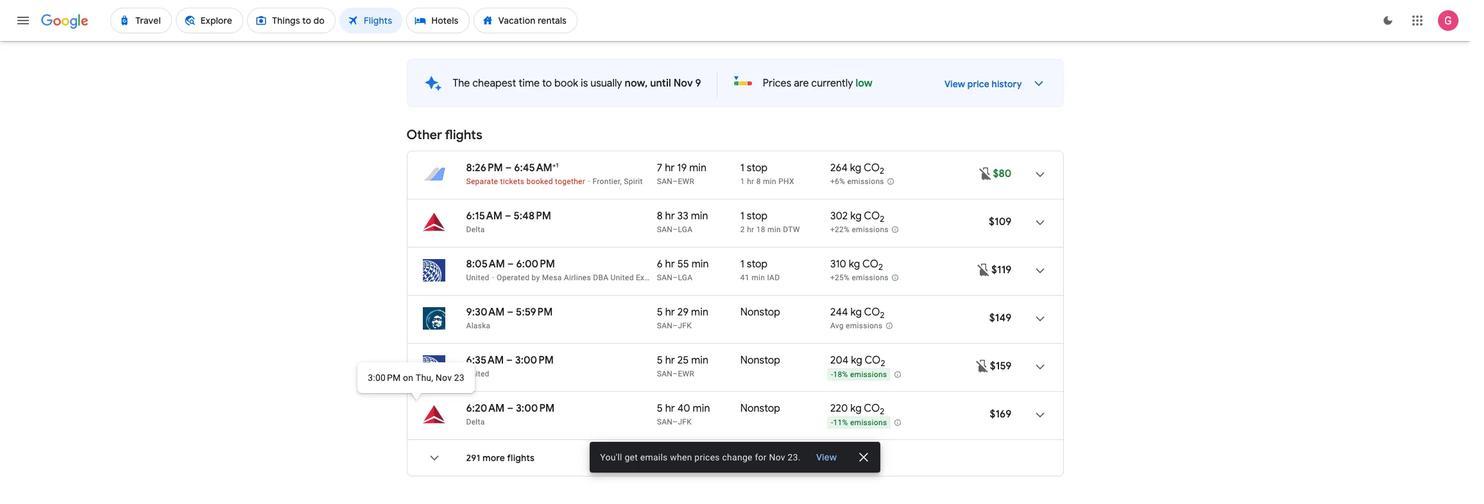 Task type: locate. For each thing, give the bounding box(es) containing it.
delta down departure time: 6:20 am. text box
[[466, 418, 485, 427]]

leaves san diego international airport at 7:00 am on thursday, november 23 and arrives at john f. kennedy international airport at 3:15 pm on thursday, november 23. element
[[466, 1, 552, 13]]

8 inside 1 stop 1 hr 8 min phx
[[757, 177, 761, 186]]

0 vertical spatial lga
[[678, 225, 693, 234]]

159 US dollars text field
[[991, 360, 1012, 373]]

emissions down 244 kg co 2
[[846, 322, 883, 331]]

Arrival time: 6:00 PM. text field
[[517, 258, 555, 271]]

0 vertical spatial 5
[[657, 306, 663, 319]]

6 san from the top
[[657, 418, 673, 427]]

more
[[483, 453, 505, 464]]

2 vertical spatial 1 stop flight. element
[[741, 258, 768, 273]]

hr inside 6 hr 55 min san – lga
[[666, 258, 675, 271]]

min inside 1 stop 1 hr 8 min phx
[[763, 177, 777, 186]]

this price for this flight doesn't include overhead bin access. if you need a carry-on bag, use the bags filter to update prices. image
[[978, 166, 994, 181], [975, 359, 991, 374]]

2 vertical spatial nonstop flight. element
[[741, 403, 781, 417]]

kg for 220
[[851, 403, 862, 415]]

2 vertical spatial nonstop
[[741, 403, 781, 415]]

flight details. leaves san diego international airport at 9:30 am on thursday, november 23 and arrives at john f. kennedy international airport at 5:59 pm on thursday, november 23. image
[[1025, 304, 1056, 335]]

1 vertical spatial lga
[[678, 274, 693, 283]]

5 inside the '5 hr 29 min san – jfk'
[[657, 306, 663, 319]]

stop for 7 hr 19 min
[[747, 162, 768, 175]]

5 left 25
[[657, 354, 663, 367]]

1 vertical spatial stop
[[747, 210, 768, 223]]

2 for 302
[[880, 214, 885, 225]]

1 stop flight. element up 18
[[741, 210, 768, 225]]

hr left 29
[[666, 306, 675, 319]]

co inside 204 kg co 2
[[865, 354, 881, 367]]

1 vertical spatial ewr
[[678, 370, 695, 379]]

5 left 29
[[657, 306, 663, 319]]

san inside 6 hr 55 min san – lga
[[657, 274, 673, 283]]

1 5 from the top
[[657, 306, 663, 319]]

by
[[532, 274, 540, 283]]

– inside 9:30 am – 5:59 pm alaska
[[507, 306, 514, 319]]

3:00 pm inside 6:35 am – 3:00 pm united
[[515, 354, 554, 367]]

19
[[678, 162, 687, 175]]

+6% emissions
[[831, 177, 885, 186]]

san down total duration 5 hr 29 min. element
[[657, 322, 673, 331]]

flights up 8:26 pm text field
[[445, 127, 483, 143]]

– down 19
[[673, 177, 678, 186]]

san for 8 hr 33 min
[[657, 225, 673, 234]]

- down 220
[[831, 419, 834, 428]]

delta for 6:15 am
[[466, 225, 485, 234]]

1 stop from the top
[[747, 162, 768, 175]]

jfk down 40
[[678, 418, 692, 427]]

hr inside 1 stop 2 hr 18 min dtw
[[747, 225, 755, 234]]

1 vertical spatial nov
[[769, 453, 786, 463]]

1 nonstop flight. element from the top
[[741, 306, 781, 321]]

hr right 7
[[665, 162, 675, 175]]

5 inside '5 hr 25 min san – ewr'
[[657, 354, 663, 367]]

204 kg co 2
[[831, 354, 886, 369]]

– left arrival time: 3:15 pm. text box
[[508, 1, 515, 13]]

3 1 stop flight. element from the top
[[741, 258, 768, 273]]

8 inside 8 hr 33 min san – lga
[[657, 210, 663, 223]]

2 lga from the top
[[678, 274, 693, 283]]

1 stop flight. element up 1 stop 2 hr 18 min dtw
[[741, 162, 768, 177]]

1 up together
[[556, 161, 559, 170]]

0 horizontal spatial nov
[[674, 77, 693, 90]]

0 vertical spatial -
[[831, 371, 834, 380]]

nov left 9
[[674, 77, 693, 90]]

are
[[794, 77, 809, 90]]

san down the 6
[[657, 274, 673, 283]]

3 san from the top
[[657, 274, 673, 283]]

ewr inside 7 hr 19 min san – ewr
[[678, 177, 695, 186]]

flight details. leaves san diego international airport at 6:15 am on thursday, november 23 and arrives at laguardia airport at 5:48 pm on thursday, november 23. image
[[1025, 207, 1056, 238]]

2 inside 244 kg co 2
[[881, 310, 885, 321]]

lga down 33
[[678, 225, 693, 234]]

nonstop flight. element
[[741, 306, 781, 321], [741, 354, 781, 369], [741, 403, 781, 417]]

san inside 7 hr 19 min san – ewr
[[657, 177, 673, 186]]

3 nonstop from the top
[[741, 403, 781, 415]]

1 nonstop from the top
[[741, 306, 781, 319]]

dba
[[593, 274, 609, 283]]

min right 33
[[691, 210, 709, 223]]

kg inside 302 kg co 2
[[851, 210, 862, 223]]

san up the 6
[[657, 225, 673, 234]]

– up operated
[[508, 258, 514, 271]]

8 left 33
[[657, 210, 663, 223]]

Arrival time: 3:15 PM. text field
[[517, 1, 552, 13]]

dtw
[[784, 225, 801, 234]]

operated
[[497, 274, 530, 283]]

emissions for 244
[[846, 322, 883, 331]]

kg up +25% emissions at the bottom of the page
[[849, 258, 861, 271]]

san
[[657, 177, 673, 186], [657, 225, 673, 234], [657, 274, 673, 283], [657, 322, 673, 331], [657, 370, 673, 379], [657, 418, 673, 427]]

san down total duration 5 hr 25 min. element
[[657, 370, 673, 379]]

view inside other flights main content
[[945, 78, 966, 90]]

0 horizontal spatial view
[[816, 452, 837, 464]]

0 vertical spatial nonstop flight. element
[[741, 306, 781, 321]]

1 vertical spatial 5
[[657, 354, 663, 367]]

0 vertical spatial jfk
[[678, 322, 692, 331]]

stop up layover (1 of 1) is a 1 hr 8 min layover at phoenix sky harbor international airport in phoenix. element
[[747, 162, 768, 175]]

2 5 from the top
[[657, 354, 663, 367]]

2 inside 302 kg co 2
[[880, 214, 885, 225]]

2 vertical spatial stop
[[747, 258, 768, 271]]

min right 19
[[690, 162, 707, 175]]

1 vertical spatial nonstop
[[741, 354, 781, 367]]

delta for 6:20 am
[[466, 418, 485, 427]]

7:00 am
[[466, 1, 506, 13]]

emissions down 204 kg co 2
[[851, 371, 888, 380]]

1 vertical spatial 8
[[657, 210, 663, 223]]

airlines
[[564, 274, 591, 283]]

jfk inside the '5 hr 29 min san – jfk'
[[678, 322, 692, 331]]

3:00 pm
[[515, 354, 554, 367], [516, 403, 555, 415]]

1 inside 1 stop 2 hr 18 min dtw
[[741, 210, 745, 223]]

9
[[696, 77, 702, 90]]

co inside 244 kg co 2
[[865, 306, 881, 319]]

2 jfk from the top
[[678, 418, 692, 427]]

149 US dollars text field
[[990, 312, 1012, 325]]

1 left phx
[[741, 177, 745, 186]]

0 vertical spatial nonstop
[[741, 306, 781, 319]]

1 stop flight. element
[[741, 162, 768, 177], [741, 210, 768, 225], [741, 258, 768, 273]]

get
[[625, 453, 638, 463]]

3 5 from the top
[[657, 403, 663, 415]]

san inside '5 hr 25 min san – ewr'
[[657, 370, 673, 379]]

1 for 7 hr 19 min
[[741, 162, 745, 175]]

prices
[[763, 77, 792, 90]]

hr for 8 hr 33 min
[[666, 210, 675, 223]]

Arrival time: 6:45 AM on  Friday, November 24. text field
[[514, 161, 559, 175]]

– right departure time: 6:20 am. text box
[[507, 403, 514, 415]]

min right 25
[[692, 354, 709, 367]]

view price history image
[[1024, 68, 1055, 99]]

5 for 5 hr 29 min
[[657, 306, 663, 319]]

jfk inside 5 hr 40 min san – jfk
[[678, 418, 692, 427]]

310
[[831, 258, 847, 271]]

hr inside '5 hr 25 min san – ewr'
[[666, 354, 675, 367]]

1 horizontal spatial flights
[[507, 453, 535, 464]]

view button
[[806, 446, 847, 469]]

san inside the '5 hr 29 min san – jfk'
[[657, 322, 673, 331]]

stop for 8 hr 33 min
[[747, 210, 768, 223]]

23.
[[788, 453, 801, 463]]

san down total duration 5 hr 40 min. element
[[657, 418, 673, 427]]

6:35 am – 3:00 pm united
[[466, 354, 554, 379]]

1 up layover (1 of 1) is a 1 hr 8 min layover at phoenix sky harbor international airport in phoenix. element
[[741, 162, 745, 175]]

– inside 6 hr 55 min san – lga
[[673, 274, 678, 283]]

min inside 6 hr 55 min san – lga
[[692, 258, 709, 271]]

– right 6:15 am text box
[[505, 210, 512, 223]]

lga inside 8 hr 33 min san – lga
[[678, 225, 693, 234]]

1 - from the top
[[831, 371, 834, 380]]

– down 40
[[673, 418, 678, 427]]

– inside 7:00 am – 3:15 pm jetblue
[[508, 1, 515, 13]]

hr right the 6
[[666, 258, 675, 271]]

lga
[[678, 225, 693, 234], [678, 274, 693, 283]]

nonstop for 5 hr 40 min
[[741, 403, 781, 415]]

lga down 55
[[678, 274, 693, 283]]

– down 25
[[673, 370, 678, 379]]

2 vertical spatial 5
[[657, 403, 663, 415]]

co inside 220 kg co 2
[[864, 403, 880, 415]]

1 vertical spatial jfk
[[678, 418, 692, 427]]

jfk down 29
[[678, 322, 692, 331]]

1 vertical spatial -
[[831, 419, 834, 428]]

5 inside 5 hr 40 min san – jfk
[[657, 403, 663, 415]]

san down 7
[[657, 177, 673, 186]]

- for 204
[[831, 371, 834, 380]]

emissions down 220 kg co 2
[[851, 419, 888, 428]]

1 vertical spatial 1 stop flight. element
[[741, 210, 768, 225]]

-
[[831, 371, 834, 380], [831, 419, 834, 428]]

2 inside 220 kg co 2
[[880, 407, 885, 417]]

+22%
[[831, 225, 850, 234]]

the cheapest time to book is usually now, until nov 9
[[453, 77, 702, 90]]

0 vertical spatial 3:00 pm
[[515, 354, 554, 367]]

kg up +6% emissions
[[851, 162, 862, 175]]

2 san from the top
[[657, 225, 673, 234]]

0 vertical spatial view
[[945, 78, 966, 90]]

2 up +6% emissions
[[880, 166, 885, 177]]

min inside the '5 hr 29 min san – jfk'
[[692, 306, 709, 319]]

stop up 18
[[747, 210, 768, 223]]

min right 55
[[692, 258, 709, 271]]

2 for 244
[[881, 310, 885, 321]]

min
[[690, 162, 707, 175], [763, 177, 777, 186], [691, 210, 709, 223], [768, 225, 781, 234], [692, 258, 709, 271], [752, 274, 765, 283], [692, 306, 709, 319], [692, 354, 709, 367], [693, 403, 710, 415]]

hr left 25
[[666, 354, 675, 367]]

1 vertical spatial nonstop flight. element
[[741, 354, 781, 369]]

emissions down 310 kg co 2
[[852, 274, 889, 283]]

kg up -11% emissions
[[851, 403, 862, 415]]

kg up -18% emissions
[[852, 354, 863, 367]]

hr left 18
[[747, 225, 755, 234]]

1 horizontal spatial view
[[945, 78, 966, 90]]

kg up +22% emissions
[[851, 210, 862, 223]]

nonstop flight. element for 5 hr 29 min
[[741, 306, 781, 321]]

4 san from the top
[[657, 322, 673, 331]]

min for 7 hr 19 min
[[690, 162, 707, 175]]

3:00 pm down arrival time: 3:00 pm. text box
[[516, 403, 555, 415]]

kg inside 264 kg co 2
[[851, 162, 862, 175]]

80 US dollars text field
[[994, 168, 1012, 180]]

iad
[[768, 274, 780, 283]]

stop inside 1 stop 41 min iad
[[747, 258, 768, 271]]

san for 5 hr 29 min
[[657, 322, 673, 331]]

5 for 5 hr 25 min
[[657, 354, 663, 367]]

separate
[[466, 177, 498, 186]]

3 stop from the top
[[747, 258, 768, 271]]

2 inside 310 kg co 2
[[879, 262, 884, 273]]

min inside 1 stop 41 min iad
[[752, 274, 765, 283]]

hr left 40
[[666, 403, 675, 415]]

view right 23.
[[816, 452, 837, 464]]

2 1 stop flight. element from the top
[[741, 210, 768, 225]]

this price for this flight doesn't include overhead bin access. if you need a carry-on bag, use the bags filter to update prices. image up $109
[[978, 166, 994, 181]]

hr left 33
[[666, 210, 675, 223]]

leaves san diego international airport at 8:26 pm on thursday, november 23 and arrives at newark liberty international airport at 6:45 am on friday, november 24. element
[[466, 161, 559, 175]]

total duration 5 hr 25 min. element
[[657, 354, 741, 369]]

delta down 6:15 am text box
[[466, 225, 485, 234]]

1 jfk from the top
[[678, 322, 692, 331]]

co inside 264 kg co 2
[[864, 162, 880, 175]]

6:00 pm
[[517, 258, 555, 271]]

main menu image
[[15, 13, 31, 28]]

emissions for 264
[[848, 177, 885, 186]]

min inside 5 hr 40 min san – jfk
[[693, 403, 710, 415]]

co up "avg emissions"
[[865, 306, 881, 319]]

0 vertical spatial delta
[[466, 225, 485, 234]]

view for view
[[816, 452, 837, 464]]

2 stop from the top
[[747, 210, 768, 223]]

stop
[[747, 162, 768, 175], [747, 210, 768, 223], [747, 258, 768, 271]]

co up +22% emissions
[[864, 210, 880, 223]]

+
[[553, 161, 556, 170]]

3 nonstop flight. element from the top
[[741, 403, 781, 417]]

min inside '5 hr 25 min san – ewr'
[[692, 354, 709, 367]]

- down 204
[[831, 371, 834, 380]]

jfk for 29
[[678, 322, 692, 331]]

delta
[[466, 225, 485, 234], [466, 418, 485, 427]]

– inside 7 hr 19 min san – ewr
[[673, 177, 678, 186]]

302 kg co 2
[[831, 210, 885, 225]]

flights right more
[[507, 453, 535, 464]]

7:00 am – 3:15 pm jetblue
[[466, 1, 552, 25]]

co up -11% emissions
[[864, 403, 880, 415]]

 image
[[492, 274, 494, 283]]

41
[[741, 274, 750, 283]]

co up +6% emissions
[[864, 162, 880, 175]]

–
[[508, 1, 515, 13], [506, 162, 512, 175], [673, 177, 678, 186], [505, 210, 512, 223], [673, 225, 678, 234], [508, 258, 514, 271], [673, 274, 678, 283], [507, 306, 514, 319], [673, 322, 678, 331], [507, 354, 513, 367], [673, 370, 678, 379], [507, 403, 514, 415], [673, 418, 678, 427]]

0 vertical spatial 8
[[757, 177, 761, 186]]

delta inside 6:15 am – 5:48 pm delta
[[466, 225, 485, 234]]

ewr for 25
[[678, 370, 695, 379]]

emissions
[[848, 177, 885, 186], [852, 225, 889, 234], [852, 274, 889, 283], [846, 322, 883, 331], [851, 371, 888, 380], [851, 419, 888, 428]]

stop up 41
[[747, 258, 768, 271]]

min inside 1 stop 2 hr 18 min dtw
[[768, 225, 781, 234]]

this price for this flight doesn't include overhead bin access. if you need a carry-on bag, use the bags filter to update prices. image for $159
[[975, 359, 991, 374]]

2 up +22% emissions
[[880, 214, 885, 225]]

min inside 7 hr 19 min san – ewr
[[690, 162, 707, 175]]

stop inside 1 stop 1 hr 8 min phx
[[747, 162, 768, 175]]

ewr down 25
[[678, 370, 695, 379]]

hr inside 1 stop 1 hr 8 min phx
[[747, 177, 755, 186]]

1 lga from the top
[[678, 225, 693, 234]]

san inside 8 hr 33 min san – lga
[[657, 225, 673, 234]]

1 stop 41 min iad
[[741, 258, 780, 283]]

1 vertical spatial view
[[816, 452, 837, 464]]

hr for 6 hr 55 min
[[666, 258, 675, 271]]

2 up -11% emissions
[[880, 407, 885, 417]]

stop for 6 hr 55 min
[[747, 258, 768, 271]]

264 kg co 2
[[831, 162, 885, 177]]

1 inside 1 stop 41 min iad
[[741, 258, 745, 271]]

min for 8 hr 33 min
[[691, 210, 709, 223]]

Departure time: 6:20 AM. text field
[[466, 403, 505, 415]]

9:30 am
[[466, 306, 505, 319]]

0 vertical spatial flights
[[445, 127, 483, 143]]

-18% emissions
[[831, 371, 888, 380]]

lga inside 6 hr 55 min san – lga
[[678, 274, 693, 283]]

– right 6:35 am
[[507, 354, 513, 367]]

2 nonstop from the top
[[741, 354, 781, 367]]

5 san from the top
[[657, 370, 673, 379]]

view left 'price'
[[945, 78, 966, 90]]

0 vertical spatial ewr
[[678, 177, 695, 186]]

kg inside 220 kg co 2
[[851, 403, 862, 415]]

total duration 8 hr 33 min. element
[[657, 210, 741, 225]]

0 vertical spatial nov
[[674, 77, 693, 90]]

jetblue
[[466, 16, 494, 25]]

3:00 pm down arrival time: 5:59 pm. text field
[[515, 354, 554, 367]]

hr inside 5 hr 40 min san – jfk
[[666, 403, 675, 415]]

0 vertical spatial 1 stop flight. element
[[741, 162, 768, 177]]

– up tickets
[[506, 162, 512, 175]]

2 delta from the top
[[466, 418, 485, 427]]

1 san from the top
[[657, 177, 673, 186]]

min for 6 hr 55 min
[[692, 258, 709, 271]]

264
[[831, 162, 848, 175]]

2 inside 264 kg co 2
[[880, 166, 885, 177]]

2 up +25% emissions at the bottom of the page
[[879, 262, 884, 273]]

min left phx
[[763, 177, 777, 186]]

1 vertical spatial delta
[[466, 418, 485, 427]]

emissions for 310
[[852, 274, 889, 283]]

1 up 41
[[741, 258, 745, 271]]

this price for this flight doesn't include overhead bin access. if you need a carry-on bag, use the bags filter to update prices. image down $149
[[975, 359, 991, 374]]

lga for 33
[[678, 225, 693, 234]]

1 vertical spatial 3:00 pm
[[516, 403, 555, 415]]

– inside 6:35 am – 3:00 pm united
[[507, 354, 513, 367]]

kg inside 310 kg co 2
[[849, 258, 861, 271]]

6:35 am
[[466, 354, 504, 367]]

+22% emissions
[[831, 225, 889, 234]]

kg for 264
[[851, 162, 862, 175]]

united down 6:35 am text box
[[466, 370, 490, 379]]

1 vertical spatial this price for this flight doesn't include overhead bin access. if you need a carry-on bag, use the bags filter to update prices. image
[[975, 359, 991, 374]]

hr inside 7 hr 19 min san – ewr
[[665, 162, 675, 175]]

$119
[[992, 264, 1012, 277]]

6:15 am
[[466, 210, 503, 223]]

– inside 8:26 pm – 6:45 am + 1
[[506, 162, 512, 175]]

jfk
[[678, 322, 692, 331], [678, 418, 692, 427]]

min right 41
[[752, 274, 765, 283]]

1 horizontal spatial nov
[[769, 453, 786, 463]]

Arrival time: 3:00 PM. text field
[[515, 354, 554, 367]]

2 - from the top
[[831, 419, 834, 428]]

san inside 5 hr 40 min san – jfk
[[657, 418, 673, 427]]

min right 40
[[693, 403, 710, 415]]

310 kg co 2
[[831, 258, 884, 273]]

3:15 pm
[[517, 1, 552, 13]]

0 horizontal spatial 8
[[657, 210, 663, 223]]

emissions for 302
[[852, 225, 889, 234]]

hr left phx
[[747, 177, 755, 186]]

1 stop 2 hr 18 min dtw
[[741, 210, 801, 234]]

hr
[[665, 162, 675, 175], [747, 177, 755, 186], [666, 210, 675, 223], [747, 225, 755, 234], [666, 258, 675, 271], [666, 306, 675, 319], [666, 354, 675, 367], [666, 403, 675, 415]]

6 hr 55 min san – lga
[[657, 258, 709, 283]]

layover (1 of 1) is a 41 min layover at dulles international airport in washington. element
[[741, 273, 824, 283]]

co inside 310 kg co 2
[[863, 258, 879, 271]]

emissions down 302 kg co 2
[[852, 225, 889, 234]]

min inside 8 hr 33 min san – lga
[[691, 210, 709, 223]]

mesa
[[542, 274, 562, 283]]

2 ewr from the top
[[678, 370, 695, 379]]

ewr inside '5 hr 25 min san – ewr'
[[678, 370, 695, 379]]

– inside 8 hr 33 min san – lga
[[673, 225, 678, 234]]

0 vertical spatial stop
[[747, 162, 768, 175]]

2
[[880, 166, 885, 177], [880, 214, 885, 225], [741, 225, 745, 234], [879, 262, 884, 273], [881, 310, 885, 321], [881, 358, 886, 369], [880, 407, 885, 417]]

min right 18
[[768, 225, 781, 234]]

kg inside 244 kg co 2
[[851, 306, 862, 319]]

1 horizontal spatial 8
[[757, 177, 761, 186]]

nov inside other flights main content
[[674, 77, 693, 90]]

leaves san diego international airport at 9:30 am on thursday, november 23 and arrives at john f. kennedy international airport at 5:59 pm on thursday, november 23. element
[[466, 306, 553, 319]]

– down 33
[[673, 225, 678, 234]]

view inside "button"
[[816, 452, 837, 464]]

2 up -18% emissions
[[881, 358, 886, 369]]

kg inside 204 kg co 2
[[852, 354, 863, 367]]

hr inside the '5 hr 29 min san – jfk'
[[666, 306, 675, 319]]

hr inside 8 hr 33 min san – lga
[[666, 210, 675, 223]]

co up -18% emissions
[[865, 354, 881, 367]]

ewr down 19
[[678, 177, 695, 186]]

1 ewr from the top
[[678, 177, 695, 186]]

+6%
[[831, 177, 846, 186]]

leaves san diego international airport at 6:35 am on thursday, november 23 and arrives at newark liberty international airport at 3:00 pm on thursday, november 23. element
[[466, 354, 554, 367]]

5 left 40
[[657, 403, 663, 415]]

2 up "avg emissions"
[[881, 310, 885, 321]]

1 for 8 hr 33 min
[[741, 210, 745, 223]]

nov right for
[[769, 453, 786, 463]]

flight details. leaves san diego international airport at 6:35 am on thursday, november 23 and arrives at newark liberty international airport at 3:00 pm on thursday, november 23. image
[[1025, 352, 1056, 383]]

united
[[466, 274, 490, 283], [611, 274, 634, 283], [466, 370, 490, 379]]

1 1 stop flight. element from the top
[[741, 162, 768, 177]]

29
[[678, 306, 689, 319]]

min right 29
[[692, 306, 709, 319]]

kg up "avg emissions"
[[851, 306, 862, 319]]

– down 55
[[673, 274, 678, 283]]

tickets
[[501, 177, 525, 186]]

– left 5:59 pm
[[507, 306, 514, 319]]

25
[[678, 354, 689, 367]]

co for 302
[[864, 210, 880, 223]]

when
[[670, 453, 693, 463]]

change
[[723, 453, 753, 463]]

co up +25% emissions at the bottom of the page
[[863, 258, 879, 271]]

– down 29
[[673, 322, 678, 331]]

stop inside 1 stop 2 hr 18 min dtw
[[747, 210, 768, 223]]

united down "8:05 am"
[[466, 274, 490, 283]]

view
[[945, 78, 966, 90], [816, 452, 837, 464]]

view status
[[590, 442, 881, 473]]

you'll
[[601, 453, 623, 463]]

is
[[581, 77, 588, 90]]

2 inside 204 kg co 2
[[881, 358, 886, 369]]

united right dba
[[611, 274, 634, 283]]

emissions down 264 kg co 2
[[848, 177, 885, 186]]

8 left phx
[[757, 177, 761, 186]]

$149
[[990, 312, 1012, 325]]

0 vertical spatial this price for this flight doesn't include overhead bin access. if you need a carry-on bag, use the bags filter to update prices. image
[[978, 166, 994, 181]]

1 delta from the top
[[466, 225, 485, 234]]

6
[[657, 258, 663, 271]]

3:00 pm for 6:20 am
[[516, 403, 555, 415]]

delta inside 6:20 am – 3:00 pm delta
[[466, 418, 485, 427]]

0 horizontal spatial flights
[[445, 127, 483, 143]]

1 up layover (1 of 1) is a 2 hr 18 min layover at detroit metropolitan wayne county airport in detroit. element
[[741, 210, 745, 223]]

co
[[864, 162, 880, 175], [864, 210, 880, 223], [863, 258, 879, 271], [865, 306, 881, 319], [865, 354, 881, 367], [864, 403, 880, 415]]

2 left 18
[[741, 225, 745, 234]]

co for 264
[[864, 162, 880, 175]]

1 stop flight. element up 41
[[741, 258, 768, 273]]

3:00 pm inside 6:20 am – 3:00 pm delta
[[516, 403, 555, 415]]

2 nonstop flight. element from the top
[[741, 354, 781, 369]]

leaves san diego international airport at 6:15 am on thursday, november 23 and arrives at laguardia airport at 5:48 pm on thursday, november 23. element
[[466, 210, 552, 223]]

co inside 302 kg co 2
[[864, 210, 880, 223]]



Task type: vqa. For each thing, say whether or not it's contained in the screenshot.
244 kg
yes



Task type: describe. For each thing, give the bounding box(es) containing it.
- for 220
[[831, 419, 834, 428]]

flight details. leaves san diego international airport at 8:05 am on thursday, november 23 and arrives at laguardia airport at 6:00 pm on thursday, november 23. image
[[1025, 256, 1056, 286]]

6:45 am
[[514, 162, 553, 175]]

1 vertical spatial flights
[[507, 453, 535, 464]]

244 kg co 2
[[831, 306, 885, 321]]

flight details. leaves san diego international airport at 6:20 am on thursday, november 23 and arrives at john f. kennedy international airport at 3:00 pm on thursday, november 23. image
[[1025, 400, 1056, 431]]

min for 5 hr 25 min
[[692, 354, 709, 367]]

220 kg co 2
[[831, 403, 885, 417]]

total duration 7 hr 19 min. element
[[657, 162, 741, 177]]

nonstop for 5 hr 29 min
[[741, 306, 781, 319]]

change appearance image
[[1373, 5, 1404, 36]]

18
[[757, 225, 766, 234]]

prices are currently low
[[763, 77, 873, 90]]

now,
[[625, 77, 648, 90]]

nonstop for 5 hr 25 min
[[741, 354, 781, 367]]

1 stop flight. element for 8 hr 33 min
[[741, 210, 768, 225]]

time
[[519, 77, 540, 90]]

Departure time: 9:30 AM. text field
[[466, 306, 505, 319]]

co for 310
[[863, 258, 879, 271]]

frontier,
[[593, 177, 622, 186]]

leaves san diego international airport at 6:20 am on thursday, november 23 and arrives at john f. kennedy international airport at 3:00 pm on thursday, november 23. element
[[466, 403, 555, 415]]

total duration 6 hr 55 min. element
[[657, 258, 741, 273]]

Departure time: 6:15 AM. text field
[[466, 210, 503, 223]]

ewr for 19
[[678, 177, 695, 186]]

together
[[555, 177, 586, 186]]

Departure time: 7:00 AM. text field
[[466, 1, 506, 13]]

min for 1 stop
[[752, 274, 765, 283]]

spirit
[[624, 177, 643, 186]]

55
[[678, 258, 690, 271]]

cheapest
[[473, 77, 516, 90]]

8:26 pm
[[466, 162, 503, 175]]

2 for 204
[[881, 358, 886, 369]]

– inside the '5 hr 29 min san – jfk'
[[673, 322, 678, 331]]

view for view price history
[[945, 78, 966, 90]]

169 US dollars text field
[[990, 408, 1012, 421]]

usually
[[591, 77, 623, 90]]

$159
[[991, 360, 1012, 373]]

jfk for 40
[[678, 418, 692, 427]]

operated by mesa airlines dba united express
[[497, 274, 665, 283]]

layover (1 of 1) is a 2 hr 18 min layover at detroit metropolitan wayne county airport in detroit. element
[[741, 225, 824, 235]]

3:00 pm for 6:35 am
[[515, 354, 554, 367]]

nonstop flight. element for 5 hr 25 min
[[741, 354, 781, 369]]

other flights
[[407, 127, 483, 143]]

express
[[636, 274, 665, 283]]

-11% emissions
[[831, 419, 888, 428]]

– inside '5 hr 25 min san – ewr'
[[673, 370, 678, 379]]

kg for 204
[[852, 354, 863, 367]]

5 hr 29 min san – jfk
[[657, 306, 709, 331]]

booked
[[527, 177, 553, 186]]

united inside 6:35 am – 3:00 pm united
[[466, 370, 490, 379]]

– inside 6:20 am – 3:00 pm delta
[[507, 403, 514, 415]]

nov inside view "status"
[[769, 453, 786, 463]]

leaves san diego international airport at 8:05 am on thursday, november 23 and arrives at laguardia airport at 6:00 pm on thursday, november 23. element
[[466, 258, 555, 271]]

$169
[[990, 408, 1012, 421]]

11%
[[834, 419, 849, 428]]

for
[[755, 453, 767, 463]]

hr for 5 hr 29 min
[[666, 306, 675, 319]]

kg for 310
[[849, 258, 861, 271]]

lga for 55
[[678, 274, 693, 283]]

5 for 5 hr 40 min
[[657, 403, 663, 415]]

Arrival time: 5:59 PM. text field
[[516, 306, 553, 319]]

the
[[453, 77, 470, 90]]

302
[[831, 210, 848, 223]]

119 US dollars text field
[[992, 264, 1012, 277]]

low
[[856, 77, 873, 90]]

frontier, spirit
[[593, 177, 643, 186]]

8:05 am – 6:00 pm
[[466, 258, 555, 271]]

view price history
[[945, 78, 1022, 90]]

other flights main content
[[407, 0, 1064, 487]]

291 more flights
[[466, 453, 535, 464]]

Departure time: 8:26 PM. text field
[[466, 162, 503, 175]]

history
[[992, 78, 1022, 90]]

5 hr 40 min san – jfk
[[657, 403, 710, 427]]

this price for this flight doesn't include overhead bin access. if you need a carry-on bag, use the bags filter to update prices. image for $80
[[978, 166, 994, 181]]

san for 5 hr 25 min
[[657, 370, 673, 379]]

1 stop flight. element for 6 hr 55 min
[[741, 258, 768, 273]]

9:30 am – 5:59 pm alaska
[[466, 306, 553, 331]]

Departure time: 8:05 AM. text field
[[466, 258, 505, 271]]

prices
[[695, 453, 720, 463]]

san for 6 hr 55 min
[[657, 274, 673, 283]]

hr for 5 hr 25 min
[[666, 354, 675, 367]]

6:15 am – 5:48 pm delta
[[466, 210, 552, 234]]

204
[[831, 354, 849, 367]]

6:20 am
[[466, 403, 505, 415]]

san for 5 hr 40 min
[[657, 418, 673, 427]]

– inside 6:15 am – 5:48 pm delta
[[505, 210, 512, 223]]

hr for 7 hr 19 min
[[665, 162, 675, 175]]

8 hr 33 min san – lga
[[657, 210, 709, 234]]

alaska
[[466, 322, 491, 331]]

– inside 5 hr 40 min san – jfk
[[673, 418, 678, 427]]

$109
[[989, 216, 1012, 229]]

109 US dollars text field
[[989, 216, 1012, 229]]

18%
[[834, 371, 849, 380]]

you'll get emails when prices change for nov 23.
[[601, 453, 801, 463]]

291 more flights image
[[419, 443, 450, 474]]

33
[[678, 210, 689, 223]]

Departure time: 6:35 AM. text field
[[466, 354, 504, 367]]

flight details. leaves san diego international airport at 8:26 pm on thursday, november 23 and arrives at newark liberty international airport at 6:45 am on friday, november 24. image
[[1025, 159, 1056, 190]]

2 for 220
[[880, 407, 885, 417]]

layover (1 of 1) is a 1 hr 8 min layover at phoenix sky harbor international airport in phoenix. element
[[741, 177, 824, 187]]

to
[[543, 77, 552, 90]]

1 stop flight. element for 7 hr 19 min
[[741, 162, 768, 177]]

Arrival time: 3:00 PM. text field
[[516, 403, 555, 415]]

1 inside 8:26 pm – 6:45 am + 1
[[556, 161, 559, 170]]

book
[[555, 77, 579, 90]]

220
[[831, 403, 848, 415]]

co for 220
[[864, 403, 880, 415]]

co for 244
[[865, 306, 881, 319]]

5:59 pm
[[516, 306, 553, 319]]

6:20 am – 3:00 pm delta
[[466, 403, 555, 427]]

5:48 pm
[[514, 210, 552, 223]]

5 hr 25 min san – ewr
[[657, 354, 709, 379]]

min for 5 hr 29 min
[[692, 306, 709, 319]]

+25%
[[831, 274, 850, 283]]

7
[[657, 162, 663, 175]]

8:26 pm – 6:45 am + 1
[[466, 161, 559, 175]]

Arrival time: 5:48 PM. text field
[[514, 210, 552, 223]]

this price for this flight doesn't include overhead bin access. if you need a carry-on bag, use the bags filter to update prices. image
[[977, 262, 992, 278]]

$80
[[994, 168, 1012, 180]]

hr for 5 hr 40 min
[[666, 403, 675, 415]]

avg emissions
[[831, 322, 883, 331]]

1 for 6 hr 55 min
[[741, 258, 745, 271]]

2 for 264
[[880, 166, 885, 177]]

phx
[[779, 177, 795, 186]]

price
[[968, 78, 990, 90]]

total duration 5 hr 29 min. element
[[657, 306, 741, 321]]

1 stop 1 hr 8 min phx
[[741, 162, 795, 186]]

min for 5 hr 40 min
[[693, 403, 710, 415]]

until
[[651, 77, 672, 90]]

co for 204
[[865, 354, 881, 367]]

currently
[[812, 77, 854, 90]]

kg for 302
[[851, 210, 862, 223]]

total duration 5 hr 40 min. element
[[657, 403, 741, 417]]

2 inside 1 stop 2 hr 18 min dtw
[[741, 225, 745, 234]]

+25% emissions
[[831, 274, 889, 283]]

kg for 244
[[851, 306, 862, 319]]

7 hr 19 min san – ewr
[[657, 162, 707, 186]]

separate tickets booked together. this trip includes tickets from multiple airlines. missed connections may be protected by kiwi.com.. element
[[466, 177, 586, 186]]

2 for 310
[[879, 262, 884, 273]]

separate tickets booked together
[[466, 177, 586, 186]]

nonstop flight. element for 5 hr 40 min
[[741, 403, 781, 417]]

san for 7 hr 19 min
[[657, 177, 673, 186]]



